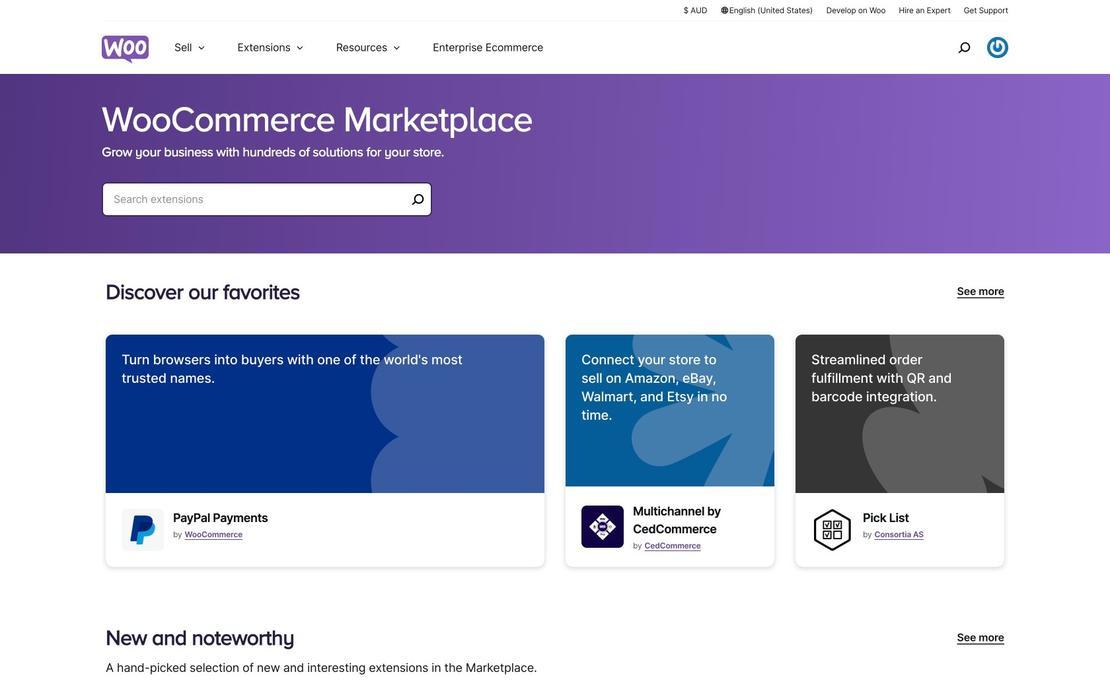 Task type: locate. For each thing, give the bounding box(es) containing it.
service navigation menu element
[[930, 26, 1009, 69]]

None search field
[[102, 182, 432, 233]]

open account menu image
[[987, 37, 1009, 58]]

search image
[[954, 37, 975, 58]]

Search extensions search field
[[114, 190, 407, 209]]



Task type: vqa. For each thing, say whether or not it's contained in the screenshot.
the Service navigation menu "element"
yes



